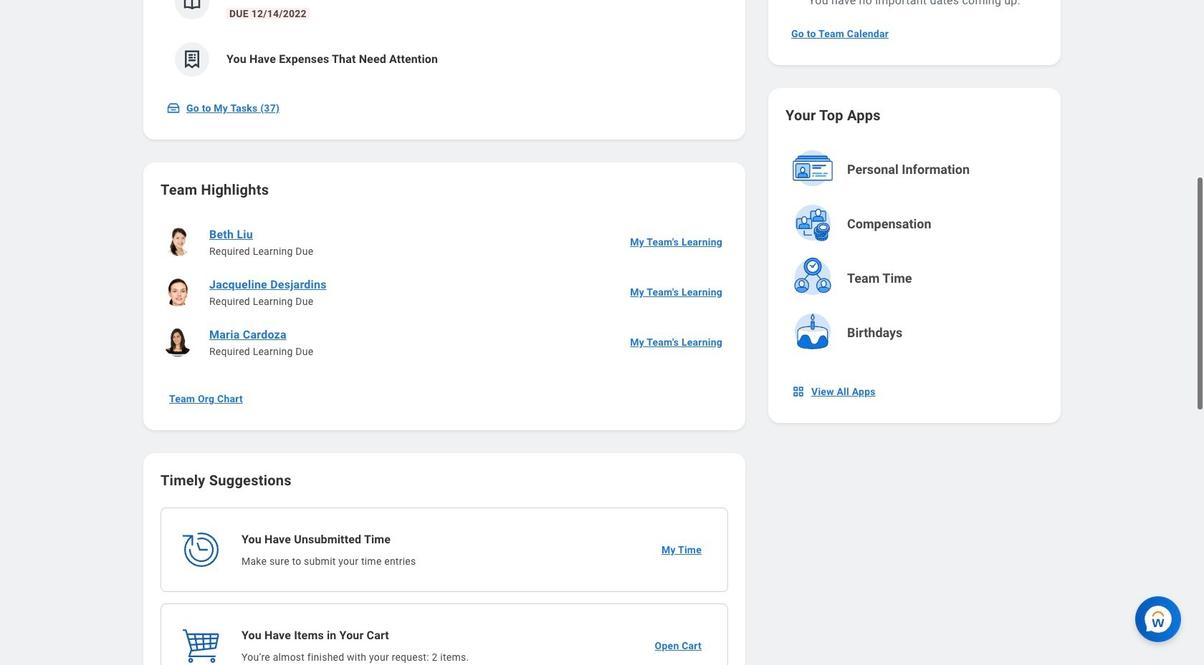 Task type: describe. For each thing, give the bounding box(es) containing it.
1 list from the top
[[161, 0, 728, 88]]

inbox image
[[166, 101, 181, 115]]

dashboard expenses image
[[181, 49, 203, 70]]

book open image
[[181, 0, 203, 13]]

2 list from the top
[[161, 217, 728, 368]]



Task type: locate. For each thing, give the bounding box(es) containing it.
nbox image
[[791, 385, 806, 399]]

0 vertical spatial list
[[161, 0, 728, 88]]

list
[[161, 0, 728, 88], [161, 217, 728, 368]]

1 vertical spatial list
[[161, 217, 728, 368]]



Task type: vqa. For each thing, say whether or not it's contained in the screenshot.
first list from the top of the page
yes



